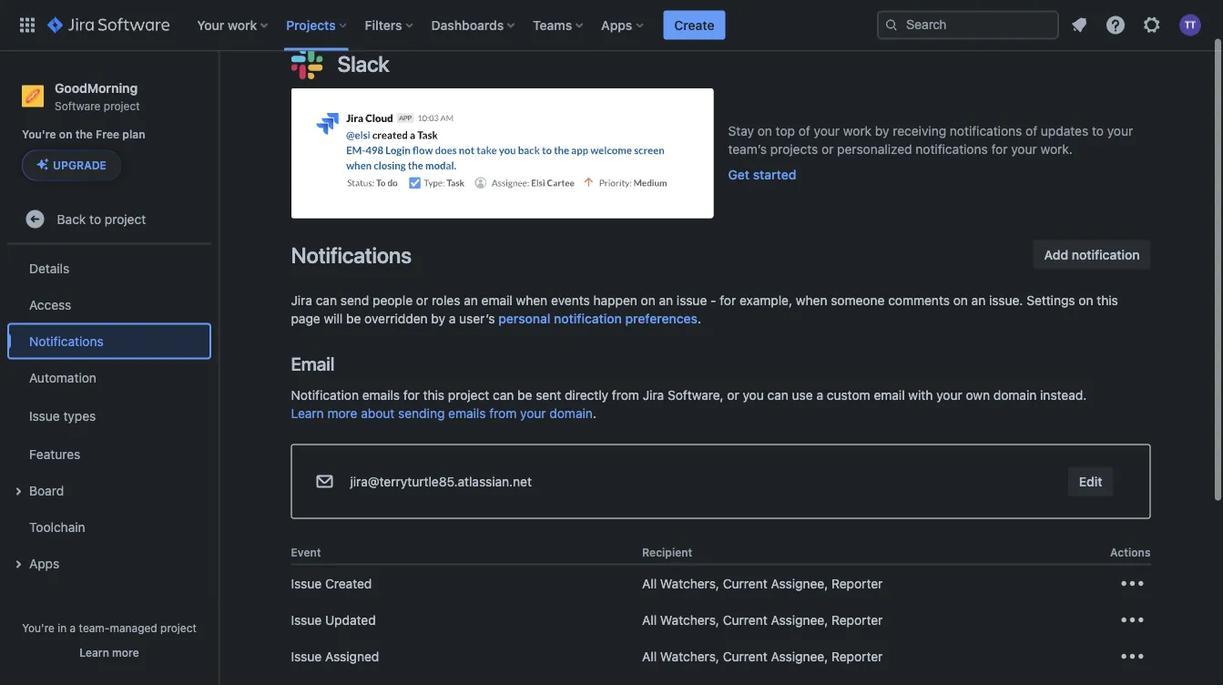 Task type: locate. For each thing, give the bounding box(es) containing it.
1 notification actions image from the top
[[1118, 569, 1148, 598]]

1 horizontal spatial for
[[720, 292, 736, 307]]

or right projects
[[822, 142, 834, 157]]

0 vertical spatial work
[[228, 17, 257, 32]]

notifications
[[291, 242, 412, 267], [29, 333, 104, 348]]

or inside the notification emails for this project can be sent directly from jira software, or you can use a custom email with your own domain instead. learn more about sending emails from your domain .
[[727, 387, 740, 402]]

1 current from the top
[[723, 576, 768, 591]]

1 vertical spatial to
[[89, 211, 101, 226]]

1 vertical spatial this
[[423, 387, 445, 402]]

banner
[[0, 0, 1224, 51]]

free
[[96, 128, 119, 141]]

2 vertical spatial reporter
[[832, 649, 883, 664]]

be inside the notification emails for this project can be sent directly from jira software, or you can use a custom email with your own domain instead. learn more about sending emails from your domain .
[[518, 387, 532, 402]]

3 reporter from the top
[[832, 649, 883, 664]]

2 vertical spatial for
[[403, 387, 420, 402]]

on left the top
[[758, 124, 772, 139]]

1 horizontal spatial more
[[328, 405, 358, 420]]

1 horizontal spatial be
[[518, 387, 532, 402]]

project up "learn more about sending emails from your domain" button
[[448, 387, 489, 402]]

2 all from the top
[[642, 612, 657, 627]]

your left own at the right bottom of page
[[937, 387, 963, 402]]

teams button
[[528, 10, 591, 40]]

1 horizontal spatial by
[[875, 124, 890, 139]]

domain right own at the right bottom of page
[[994, 387, 1037, 402]]

jira left software,
[[643, 387, 664, 402]]

1 an from the left
[[464, 292, 478, 307]]

back
[[57, 211, 86, 226]]

0 vertical spatial this
[[1097, 292, 1119, 307]]

0 horizontal spatial be
[[346, 311, 361, 326]]

to right back
[[89, 211, 101, 226]]

0 horizontal spatial for
[[403, 387, 420, 402]]

apps down toolchain
[[29, 556, 59, 571]]

this
[[1097, 292, 1119, 307], [423, 387, 445, 402]]

1 horizontal spatial when
[[796, 292, 828, 307]]

projects inside dropdown button
[[286, 17, 336, 32]]

0 horizontal spatial an
[[464, 292, 478, 307]]

expand image
[[7, 480, 29, 502]]

by down "roles"
[[431, 311, 446, 326]]

issue assigned
[[291, 649, 379, 664]]

1 vertical spatial watchers,
[[660, 612, 720, 627]]

1 all from the top
[[642, 576, 657, 591]]

goodmorning link
[[357, 18, 438, 40]]

of right the top
[[799, 124, 811, 139]]

0 horizontal spatial domain
[[550, 405, 593, 420]]

notification
[[1072, 247, 1140, 262], [554, 311, 622, 326]]

2 an from the left
[[659, 292, 673, 307]]

project
[[104, 99, 140, 112], [105, 211, 146, 226], [448, 387, 489, 402], [160, 621, 197, 634]]

work up "personalized"
[[844, 124, 872, 139]]

emails up about on the bottom left
[[362, 387, 400, 402]]

by inside stay on top of your work by receiving notifications of updates to your team's projects or personalized notifications for your work.
[[875, 124, 890, 139]]

notification down events at the left of page
[[554, 311, 622, 326]]

email inside jira can send people or roles an email when events happen on an issue - for example, when someone comments on an issue. settings on this page will be overridden by a user's
[[482, 292, 513, 307]]

1 vertical spatial reporter
[[832, 612, 883, 627]]

1 all watchers, current assignee, reporter from the top
[[642, 576, 883, 591]]

1 horizontal spatial this
[[1097, 292, 1119, 307]]

0 horizontal spatial notification
[[554, 311, 622, 326]]

1 vertical spatial more
[[112, 646, 139, 659]]

notifications up the send
[[291, 242, 412, 267]]

2 assignee, from the top
[[771, 612, 828, 627]]

send
[[341, 292, 369, 307]]

0 horizontal spatial when
[[516, 292, 548, 307]]

project
[[460, 21, 501, 36]]

personal notification preferences link
[[499, 309, 698, 328]]

an left issue.
[[972, 292, 986, 307]]

for right -
[[720, 292, 736, 307]]

in
[[58, 621, 67, 634]]

project up details link
[[105, 211, 146, 226]]

1 watchers, from the top
[[660, 576, 720, 591]]

2 vertical spatial current
[[723, 649, 768, 664]]

or left you on the right bottom of the page
[[727, 387, 740, 402]]

goodmorning inside goodmorning software project
[[55, 80, 138, 95]]

use
[[792, 387, 813, 402]]

project up plan
[[104, 99, 140, 112]]

0 vertical spatial goodmorning
[[357, 21, 438, 36]]

0 vertical spatial assignee,
[[771, 576, 828, 591]]

all for assigned
[[642, 649, 657, 664]]

2 horizontal spatial an
[[972, 292, 986, 307]]

this up "learn more about sending emails from your domain" button
[[423, 387, 445, 402]]

can left sent
[[493, 387, 514, 402]]

1 vertical spatial a
[[817, 387, 824, 402]]

issue down issue updated
[[291, 649, 322, 664]]

a down "roles"
[[449, 311, 456, 326]]

0 horizontal spatial goodmorning
[[55, 80, 138, 95]]

expand image
[[7, 553, 29, 575]]

your right updates
[[1108, 124, 1134, 139]]

email
[[482, 292, 513, 307], [874, 387, 905, 402]]

by
[[875, 124, 890, 139], [431, 311, 446, 326]]

1 horizontal spatial apps
[[601, 17, 633, 32]]

assignee, for issue assigned
[[771, 649, 828, 664]]

3 all watchers, current assignee, reporter from the top
[[642, 649, 883, 664]]

0 vertical spatial emails
[[362, 387, 400, 402]]

0 vertical spatial for
[[992, 142, 1008, 157]]

more inside the notification emails for this project can be sent directly from jira software, or you can use a custom email with your own domain instead. learn more about sending emails from your domain .
[[328, 405, 358, 420]]

3 assignee, from the top
[[771, 649, 828, 664]]

emails right sending on the left
[[448, 405, 486, 420]]

1 horizontal spatial a
[[449, 311, 456, 326]]

3 current from the top
[[723, 649, 768, 664]]

when
[[516, 292, 548, 307], [796, 292, 828, 307]]

for up sending on the left
[[403, 387, 420, 402]]

or inside stay on top of your work by receiving notifications of updates to your team's projects or personalized notifications for your work.
[[822, 142, 834, 157]]

on
[[758, 124, 772, 139], [59, 128, 72, 141], [641, 292, 656, 307], [954, 292, 968, 307], [1079, 292, 1094, 307]]

0 horizontal spatial more
[[112, 646, 139, 659]]

your work
[[197, 17, 257, 32]]

watchers, for issue created
[[660, 576, 720, 591]]

email left with
[[874, 387, 905, 402]]

1 vertical spatial email
[[874, 387, 905, 402]]

2 vertical spatial or
[[727, 387, 740, 402]]

all for updated
[[642, 612, 657, 627]]

your
[[197, 17, 224, 32]]

an up user's
[[464, 292, 478, 307]]

1 vertical spatial jira
[[643, 387, 664, 402]]

work
[[228, 17, 257, 32], [844, 124, 872, 139]]

1 assignee, from the top
[[771, 576, 828, 591]]

when right example,
[[796, 292, 828, 307]]

. down directly
[[593, 405, 597, 420]]

1 vertical spatial by
[[431, 311, 446, 326]]

1 vertical spatial you're
[[22, 621, 55, 634]]

notification inside add notification button
[[1072, 247, 1140, 262]]

you're in a team-managed project
[[22, 621, 197, 634]]

for left work.
[[992, 142, 1008, 157]]

issue inside issue types 'link'
[[29, 408, 60, 423]]

1 vertical spatial all
[[642, 612, 657, 627]]

get started
[[728, 167, 797, 182]]

2 notification actions image from the top
[[1118, 606, 1148, 635]]

projects button
[[281, 10, 354, 40]]

work right your
[[228, 17, 257, 32]]

notifications inside "link"
[[29, 333, 104, 348]]

to right updates
[[1092, 124, 1104, 139]]

jira up page
[[291, 292, 312, 307]]

domain
[[994, 387, 1037, 402], [550, 405, 593, 420]]

you're for you're on the free plan
[[22, 128, 56, 141]]

board
[[29, 483, 64, 498]]

1 vertical spatial notifications
[[29, 333, 104, 348]]

1 horizontal spatial learn
[[291, 405, 324, 420]]

issue for issue created
[[291, 576, 322, 591]]

events
[[551, 292, 590, 307]]

group
[[7, 244, 211, 587]]

a
[[449, 311, 456, 326], [817, 387, 824, 402], [70, 621, 76, 634]]

for inside jira can send people or roles an email when events happen on an issue - for example, when someone comments on an issue. settings on this page will be overridden by a user's
[[720, 292, 736, 307]]

assigned
[[325, 649, 379, 664]]

1 vertical spatial assignee,
[[771, 612, 828, 627]]

you're for you're in a team-managed project
[[22, 621, 55, 634]]

an up preferences
[[659, 292, 673, 307]]

with
[[909, 387, 933, 402]]

emails
[[362, 387, 400, 402], [448, 405, 486, 420]]

0 vertical spatial notification
[[1072, 247, 1140, 262]]

0 vertical spatial more
[[328, 405, 358, 420]]

1 vertical spatial learn
[[80, 646, 109, 659]]

goodmorning up slack
[[357, 21, 438, 36]]

from right directly
[[612, 387, 640, 402]]

2 watchers, from the top
[[660, 612, 720, 627]]

notification actions image up notification actions icon
[[1118, 606, 1148, 635]]

watchers, for issue updated
[[660, 612, 720, 627]]

3 watchers, from the top
[[660, 649, 720, 664]]

0 vertical spatial you're
[[22, 128, 56, 141]]

top
[[776, 124, 795, 139]]

0 vertical spatial email
[[482, 292, 513, 307]]

0 vertical spatial current
[[723, 576, 768, 591]]

0 vertical spatial reporter
[[832, 576, 883, 591]]

1 vertical spatial notification actions image
[[1118, 606, 1148, 635]]

issue left types
[[29, 408, 60, 423]]

0 horizontal spatial work
[[228, 17, 257, 32]]

2 all watchers, current assignee, reporter from the top
[[642, 612, 883, 627]]

be
[[346, 311, 361, 326], [518, 387, 532, 402]]

1 horizontal spatial goodmorning
[[357, 21, 438, 36]]

be down the send
[[346, 311, 361, 326]]

notification for personal
[[554, 311, 622, 326]]

more down managed
[[112, 646, 139, 659]]

apps inside button
[[29, 556, 59, 571]]

by up "personalized"
[[875, 124, 890, 139]]

notifications right the receiving
[[950, 124, 1023, 139]]

you're left in
[[22, 621, 55, 634]]

1 horizontal spatial an
[[659, 292, 673, 307]]

1 reporter from the top
[[832, 576, 883, 591]]

group containing details
[[7, 244, 211, 587]]

1 vertical spatial all watchers, current assignee, reporter
[[642, 612, 883, 627]]

notifications down the receiving
[[916, 142, 988, 157]]

1 horizontal spatial .
[[698, 311, 702, 326]]

0 horizontal spatial email
[[482, 292, 513, 307]]

about
[[361, 405, 395, 420]]

dashboards button
[[426, 10, 522, 40]]

personal
[[499, 311, 551, 326]]

2 horizontal spatial a
[[817, 387, 824, 402]]

0 vertical spatial jira
[[291, 292, 312, 307]]

a right use
[[817, 387, 824, 402]]

0 horizontal spatial of
[[799, 124, 811, 139]]

you're
[[22, 128, 56, 141], [22, 621, 55, 634]]

domain down directly
[[550, 405, 593, 420]]

assignee, for issue created
[[771, 576, 828, 591]]

issue left updated
[[291, 612, 322, 627]]

reporter for issue assigned
[[832, 649, 883, 664]]

1 vertical spatial apps
[[29, 556, 59, 571]]

projects
[[286, 17, 336, 32], [287, 21, 336, 36]]

this down add notification button
[[1097, 292, 1119, 307]]

1 vertical spatial goodmorning
[[55, 80, 138, 95]]

0 vertical spatial notifications
[[291, 242, 412, 267]]

email icon image
[[314, 471, 336, 492]]

assignee, for issue updated
[[771, 612, 828, 627]]

of left updates
[[1026, 124, 1038, 139]]

issue for issue types
[[29, 408, 60, 423]]

current for issue assigned
[[723, 649, 768, 664]]

when up personal
[[516, 292, 548, 307]]

your left work.
[[1012, 142, 1037, 157]]

2 when from the left
[[796, 292, 828, 307]]

an
[[464, 292, 478, 307], [659, 292, 673, 307], [972, 292, 986, 307]]

3 all from the top
[[642, 649, 657, 664]]

2 vertical spatial watchers,
[[660, 649, 720, 664]]

1 vertical spatial work
[[844, 124, 872, 139]]

0 vertical spatial all
[[642, 576, 657, 591]]

edit button
[[1069, 467, 1114, 496]]

0 vertical spatial learn
[[291, 405, 324, 420]]

1 you're from the top
[[22, 128, 56, 141]]

or inside jira can send people or roles an email when events happen on an issue - for example, when someone comments on an issue. settings on this page will be overridden by a user's
[[416, 292, 428, 307]]

1 horizontal spatial domain
[[994, 387, 1037, 402]]

more down notification
[[328, 405, 358, 420]]

goodmorning software project
[[55, 80, 140, 112]]

example,
[[740, 292, 793, 307]]

toolchain
[[29, 519, 85, 534]]

from right sending on the left
[[489, 405, 517, 420]]

your work button
[[192, 10, 275, 40]]

settings
[[505, 21, 552, 36]]

1 vertical spatial .
[[593, 405, 597, 420]]

2 vertical spatial all watchers, current assignee, reporter
[[642, 649, 883, 664]]

1 horizontal spatial notifications
[[291, 242, 412, 267]]

0 vertical spatial or
[[822, 142, 834, 157]]

0 vertical spatial notifications
[[950, 124, 1023, 139]]

can left use
[[768, 387, 789, 402]]

more
[[328, 405, 358, 420], [112, 646, 139, 659]]

email up user's
[[482, 292, 513, 307]]

project settings
[[460, 21, 552, 36]]

you're up upgrade button
[[22, 128, 56, 141]]

1 horizontal spatial work
[[844, 124, 872, 139]]

apps right "teams" "dropdown button"
[[601, 17, 633, 32]]

1 horizontal spatial notification
[[1072, 247, 1140, 262]]

on right comments
[[954, 292, 968, 307]]

2 current from the top
[[723, 612, 768, 627]]

actions
[[1111, 546, 1151, 558]]

2 you're from the top
[[22, 621, 55, 634]]

1 horizontal spatial or
[[727, 387, 740, 402]]

or left "roles"
[[416, 292, 428, 307]]

people
[[373, 292, 413, 307]]

banner containing your work
[[0, 0, 1224, 51]]

1 vertical spatial emails
[[448, 405, 486, 420]]

. down the issue
[[698, 311, 702, 326]]

learn down team- on the left of page
[[80, 646, 109, 659]]

0 vertical spatial notification actions image
[[1118, 569, 1148, 598]]

a right in
[[70, 621, 76, 634]]

be left sent
[[518, 387, 532, 402]]

notifications up automation
[[29, 333, 104, 348]]

this inside jira can send people or roles an email when events happen on an issue - for example, when someone comments on an issue. settings on this page will be overridden by a user's
[[1097, 292, 1119, 307]]

this inside the notification emails for this project can be sent directly from jira software, or you can use a custom email with your own domain instead. learn more about sending emails from your domain .
[[423, 387, 445, 402]]

started
[[753, 167, 797, 182]]

issue down the event
[[291, 576, 322, 591]]

roles
[[432, 292, 461, 307]]

get started link
[[728, 166, 797, 184]]

0 vertical spatial to
[[1092, 124, 1104, 139]]

slack logo image
[[291, 47, 323, 79]]

2 reporter from the top
[[832, 612, 883, 627]]

0 horizontal spatial this
[[423, 387, 445, 402]]

page
[[291, 311, 320, 326]]

all watchers, current assignee, reporter for updated
[[642, 612, 883, 627]]

jira software image
[[47, 14, 170, 36], [47, 14, 170, 36]]

on left the
[[59, 128, 72, 141]]

apps inside popup button
[[601, 17, 633, 32]]

from
[[612, 387, 640, 402], [489, 405, 517, 420]]

notification actions image down actions
[[1118, 569, 1148, 598]]

goodmorning
[[357, 21, 438, 36], [55, 80, 138, 95]]

or
[[822, 142, 834, 157], [416, 292, 428, 307], [727, 387, 740, 402]]

1 of from the left
[[799, 124, 811, 139]]

all
[[642, 576, 657, 591], [642, 612, 657, 627], [642, 649, 657, 664]]

1 vertical spatial for
[[720, 292, 736, 307]]

notification actions image
[[1118, 569, 1148, 598], [1118, 606, 1148, 635]]

2 horizontal spatial or
[[822, 142, 834, 157]]

0 horizontal spatial .
[[593, 405, 597, 420]]

2 horizontal spatial for
[[992, 142, 1008, 157]]

jira issue preview in slack image
[[291, 88, 714, 218]]

1 horizontal spatial of
[[1026, 124, 1038, 139]]

0 vertical spatial apps
[[601, 17, 633, 32]]

your
[[814, 124, 840, 139], [1108, 124, 1134, 139], [1012, 142, 1037, 157], [937, 387, 963, 402], [520, 405, 546, 420]]

work inside stay on top of your work by receiving notifications of updates to your team's projects or personalized notifications for your work.
[[844, 124, 872, 139]]

can up the will
[[316, 292, 337, 307]]

1 when from the left
[[516, 292, 548, 307]]

project inside the notification emails for this project can be sent directly from jira software, or you can use a custom email with your own domain instead. learn more about sending emails from your domain .
[[448, 387, 489, 402]]

recipient
[[642, 546, 693, 558]]

0 vertical spatial watchers,
[[660, 576, 720, 591]]

learn down notification
[[291, 405, 324, 420]]

notification right add
[[1072, 247, 1140, 262]]

reporter for issue updated
[[832, 612, 883, 627]]

0 vertical spatial domain
[[994, 387, 1037, 402]]

1 vertical spatial current
[[723, 612, 768, 627]]

goodmorning for goodmorning software project
[[55, 80, 138, 95]]

1 vertical spatial or
[[416, 292, 428, 307]]

goodmorning up software
[[55, 80, 138, 95]]

reporter
[[832, 576, 883, 591], [832, 612, 883, 627], [832, 649, 883, 664]]

all watchers, current assignee, reporter
[[642, 576, 883, 591], [642, 612, 883, 627], [642, 649, 883, 664]]

be inside jira can send people or roles an email when events happen on an issue - for example, when someone comments on an issue. settings on this page will be overridden by a user's
[[346, 311, 361, 326]]

0 horizontal spatial or
[[416, 292, 428, 307]]

get
[[728, 167, 750, 182]]

0 horizontal spatial learn
[[80, 646, 109, 659]]

1 vertical spatial notification
[[554, 311, 622, 326]]

a inside the notification emails for this project can be sent directly from jira software, or you can use a custom email with your own domain instead. learn more about sending emails from your domain .
[[817, 387, 824, 402]]

on inside stay on top of your work by receiving notifications of updates to your team's projects or personalized notifications for your work.
[[758, 124, 772, 139]]

to
[[1092, 124, 1104, 139], [89, 211, 101, 226]]



Task type: describe. For each thing, give the bounding box(es) containing it.
details link
[[7, 250, 211, 286]]

projects for 'projects' link
[[287, 21, 336, 36]]

filters button
[[360, 10, 421, 40]]

notification emails for this project can be sent directly from jira software, or you can use a custom email with your own domain instead. learn more about sending emails from your domain .
[[291, 387, 1087, 420]]

add notification
[[1045, 247, 1140, 262]]

back to project
[[57, 211, 146, 226]]

create
[[674, 17, 715, 32]]

notifications link
[[7, 323, 211, 359]]

automation link
[[7, 359, 211, 396]]

your up projects
[[814, 124, 840, 139]]

details
[[29, 261, 69, 276]]

1 horizontal spatial emails
[[448, 405, 486, 420]]

all watchers, current assignee, reporter for assigned
[[642, 649, 883, 664]]

instead.
[[1041, 387, 1087, 402]]

issue types
[[29, 408, 96, 423]]

updates
[[1041, 124, 1089, 139]]

can inside jira can send people or roles an email when events happen on an issue - for example, when someone comments on an issue. settings on this page will be overridden by a user's
[[316, 292, 337, 307]]

access
[[29, 297, 71, 312]]

settings
[[1027, 292, 1076, 307]]

stay on top of your work by receiving notifications of updates to your team's projects or personalized notifications for your work.
[[728, 124, 1134, 157]]

edit
[[1079, 474, 1103, 489]]

-
[[711, 292, 717, 307]]

plan
[[122, 128, 145, 141]]

stay
[[728, 124, 754, 139]]

features
[[29, 446, 80, 461]]

2 horizontal spatial can
[[768, 387, 789, 402]]

will
[[324, 311, 343, 326]]

your down sent
[[520, 405, 546, 420]]

learn inside the notification emails for this project can be sent directly from jira software, or you can use a custom email with your own domain instead. learn more about sending emails from your domain .
[[291, 405, 324, 420]]

primary element
[[11, 0, 877, 51]]

to inside stay on top of your work by receiving notifications of updates to your team's projects or personalized notifications for your work.
[[1092, 124, 1104, 139]]

happen
[[594, 292, 638, 307]]

created
[[325, 576, 372, 591]]

teams
[[533, 17, 572, 32]]

the
[[75, 128, 93, 141]]

access link
[[7, 286, 211, 323]]

work.
[[1041, 142, 1073, 157]]

directly
[[565, 387, 609, 402]]

project right managed
[[160, 621, 197, 634]]

notification
[[291, 387, 359, 402]]

jira@terryturtle85.atlassian.net
[[350, 474, 532, 489]]

more inside button
[[112, 646, 139, 659]]

issue types link
[[7, 396, 211, 436]]

2 of from the left
[[1026, 124, 1038, 139]]

sidebar navigation image
[[199, 73, 239, 109]]

search image
[[885, 18, 899, 32]]

back to project link
[[7, 201, 211, 237]]

team's
[[728, 142, 767, 157]]

toolchain link
[[7, 509, 211, 545]]

personal notification preferences .
[[499, 311, 702, 326]]

0 horizontal spatial to
[[89, 211, 101, 226]]

event
[[291, 546, 321, 558]]

notifications image
[[1069, 14, 1091, 36]]

personalized
[[837, 142, 912, 157]]

dashboards
[[431, 17, 504, 32]]

custom
[[827, 387, 871, 402]]

notification for add
[[1072, 247, 1140, 262]]

your profile and settings image
[[1180, 14, 1202, 36]]

filters
[[365, 17, 402, 32]]

receiving
[[893, 124, 947, 139]]

1 horizontal spatial from
[[612, 387, 640, 402]]

learn inside button
[[80, 646, 109, 659]]

create button
[[664, 10, 726, 40]]

0 vertical spatial .
[[698, 311, 702, 326]]

notification actions image
[[1118, 642, 1148, 671]]

board button
[[7, 472, 211, 509]]

current for issue created
[[723, 576, 768, 591]]

projects link
[[287, 18, 336, 40]]

software
[[55, 99, 101, 112]]

email inside the notification emails for this project can be sent directly from jira software, or you can use a custom email with your own domain instead. learn more about sending emails from your domain .
[[874, 387, 905, 402]]

help image
[[1105, 14, 1127, 36]]

you
[[743, 387, 764, 402]]

0 horizontal spatial emails
[[362, 387, 400, 402]]

apps button
[[7, 545, 211, 582]]

sending
[[398, 405, 445, 420]]

issue created
[[291, 576, 372, 591]]

. inside the notification emails for this project can be sent directly from jira software, or you can use a custom email with your own domain instead. learn more about sending emails from your domain .
[[593, 405, 597, 420]]

1 vertical spatial notifications
[[916, 142, 988, 157]]

issue updated
[[291, 612, 376, 627]]

overridden
[[365, 311, 428, 326]]

add
[[1045, 247, 1069, 262]]

jira inside jira can send people or roles an email when events happen on an issue - for example, when someone comments on an issue. settings on this page will be overridden by a user's
[[291, 292, 312, 307]]

issue.
[[989, 292, 1024, 307]]

issue
[[677, 292, 707, 307]]

preferences
[[625, 311, 698, 326]]

0 horizontal spatial a
[[70, 621, 76, 634]]

1 horizontal spatial can
[[493, 387, 514, 402]]

appswitcher icon image
[[16, 14, 38, 36]]

upgrade
[[53, 159, 107, 172]]

3 an from the left
[[972, 292, 986, 307]]

issue for issue updated
[[291, 612, 322, 627]]

for inside stay on top of your work by receiving notifications of updates to your team's projects or personalized notifications for your work.
[[992, 142, 1008, 157]]

issue for issue assigned
[[291, 649, 322, 664]]

jira inside the notification emails for this project can be sent directly from jira software, or you can use a custom email with your own domain instead. learn more about sending emails from your domain .
[[643, 387, 664, 402]]

types
[[63, 408, 96, 423]]

a inside jira can send people or roles an email when events happen on an issue - for example, when someone comments on an issue. settings on this page will be overridden by a user's
[[449, 311, 456, 326]]

automation
[[29, 370, 96, 385]]

email
[[291, 353, 334, 374]]

jira can send people or roles an email when events happen on an issue - for example, when someone comments on an issue. settings on this page will be overridden by a user's
[[291, 292, 1119, 326]]

learn more button
[[80, 645, 139, 660]]

1 vertical spatial from
[[489, 405, 517, 420]]

learn more about sending emails from your domain button
[[291, 404, 593, 422]]

Search field
[[877, 10, 1060, 40]]

projects for projects dropdown button
[[286, 17, 336, 32]]

project inside goodmorning software project
[[104, 99, 140, 112]]

notification actions image for created
[[1118, 569, 1148, 598]]

reporter for issue created
[[832, 576, 883, 591]]

you're on the free plan
[[22, 128, 145, 141]]

apps button
[[596, 10, 651, 40]]

projects
[[771, 142, 818, 157]]

updated
[[325, 612, 376, 627]]

all watchers, current assignee, reporter for created
[[642, 576, 883, 591]]

comments
[[888, 292, 950, 307]]

someone
[[831, 292, 885, 307]]

project inside the back to project link
[[105, 211, 146, 226]]

on up preferences
[[641, 292, 656, 307]]

sent
[[536, 387, 561, 402]]

features link
[[7, 436, 211, 472]]

slack
[[338, 51, 390, 76]]

user's
[[459, 311, 495, 326]]

on right settings at the right
[[1079, 292, 1094, 307]]

notification actions image for updated
[[1118, 606, 1148, 635]]

managed
[[110, 621, 157, 634]]

learn more
[[80, 646, 139, 659]]

goodmorning for goodmorning
[[357, 21, 438, 36]]

current for issue updated
[[723, 612, 768, 627]]

by inside jira can send people or roles an email when events happen on an issue - for example, when someone comments on an issue. settings on this page will be overridden by a user's
[[431, 311, 446, 326]]

watchers, for issue assigned
[[660, 649, 720, 664]]

1 vertical spatial domain
[[550, 405, 593, 420]]

all for created
[[642, 576, 657, 591]]

own
[[966, 387, 990, 402]]

software,
[[668, 387, 724, 402]]

settings image
[[1142, 14, 1163, 36]]

work inside popup button
[[228, 17, 257, 32]]

for inside the notification emails for this project can be sent directly from jira software, or you can use a custom email with your own domain instead. learn more about sending emails from your domain .
[[403, 387, 420, 402]]



Task type: vqa. For each thing, say whether or not it's contained in the screenshot.
by inside JIRA CAN SEND PEOPLE OR ROLES AN EMAIL WHEN EVENTS HAPPEN ON AN ISSUE - FOR EXAMPLE, WHEN SOMEONE COMMENTS ON AN ISSUE. SETTINGS ON THIS PAGE WILL BE OVERRIDDEN BY A USER'S
yes



